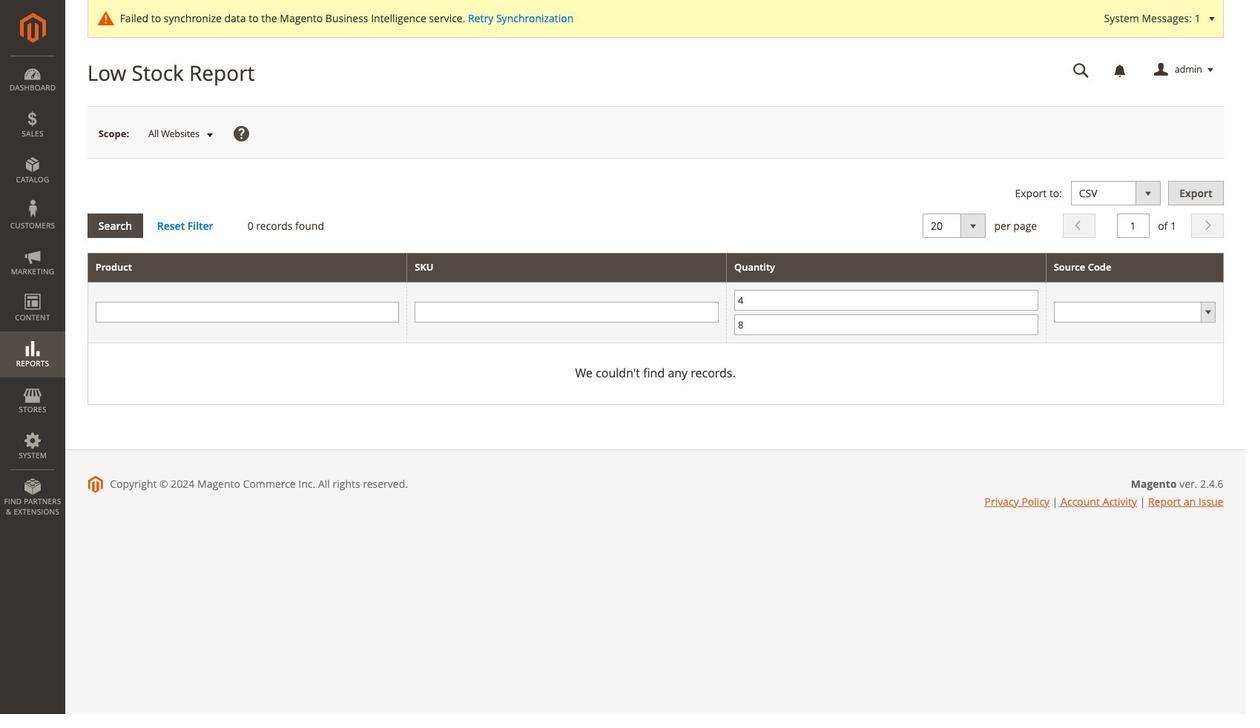 Task type: locate. For each thing, give the bounding box(es) containing it.
magento admin panel image
[[20, 13, 46, 43]]

None text field
[[1117, 214, 1149, 238], [95, 302, 399, 323], [415, 302, 719, 323], [1117, 214, 1149, 238], [95, 302, 399, 323], [415, 302, 719, 323]]

menu bar
[[0, 56, 65, 525]]

From text field
[[734, 290, 1038, 311]]

None text field
[[1063, 57, 1100, 83]]



Task type: describe. For each thing, give the bounding box(es) containing it.
To text field
[[734, 314, 1038, 335]]



